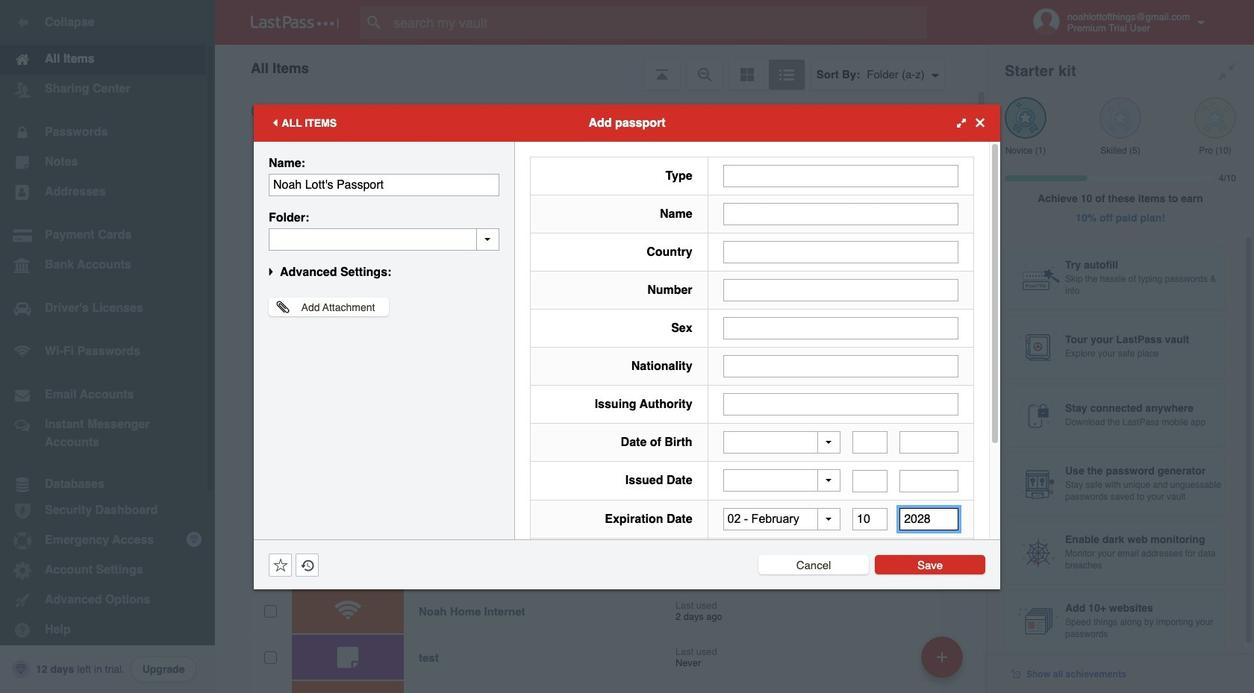 Task type: describe. For each thing, give the bounding box(es) containing it.
Search search field
[[360, 6, 956, 39]]

new item navigation
[[916, 632, 972, 694]]

new item image
[[937, 652, 947, 663]]

vault options navigation
[[215, 45, 987, 90]]



Task type: locate. For each thing, give the bounding box(es) containing it.
main navigation navigation
[[0, 0, 215, 694]]

lastpass image
[[251, 16, 339, 29]]

None text field
[[269, 228, 499, 250], [723, 241, 959, 263], [723, 393, 959, 415], [900, 432, 959, 454], [853, 470, 888, 492], [900, 508, 959, 531], [269, 228, 499, 250], [723, 241, 959, 263], [723, 393, 959, 415], [900, 432, 959, 454], [853, 470, 888, 492], [900, 508, 959, 531]]

search my vault text field
[[360, 6, 956, 39]]

dialog
[[254, 104, 1000, 647]]

None text field
[[723, 165, 959, 187], [269, 174, 499, 196], [723, 203, 959, 225], [723, 279, 959, 301], [723, 317, 959, 339], [723, 355, 959, 377], [853, 432, 888, 454], [900, 470, 959, 492], [853, 508, 888, 531], [723, 165, 959, 187], [269, 174, 499, 196], [723, 203, 959, 225], [723, 279, 959, 301], [723, 317, 959, 339], [723, 355, 959, 377], [853, 432, 888, 454], [900, 470, 959, 492], [853, 508, 888, 531]]



Task type: vqa. For each thing, say whether or not it's contained in the screenshot.
SEARCH MY VAULT "text field"
yes



